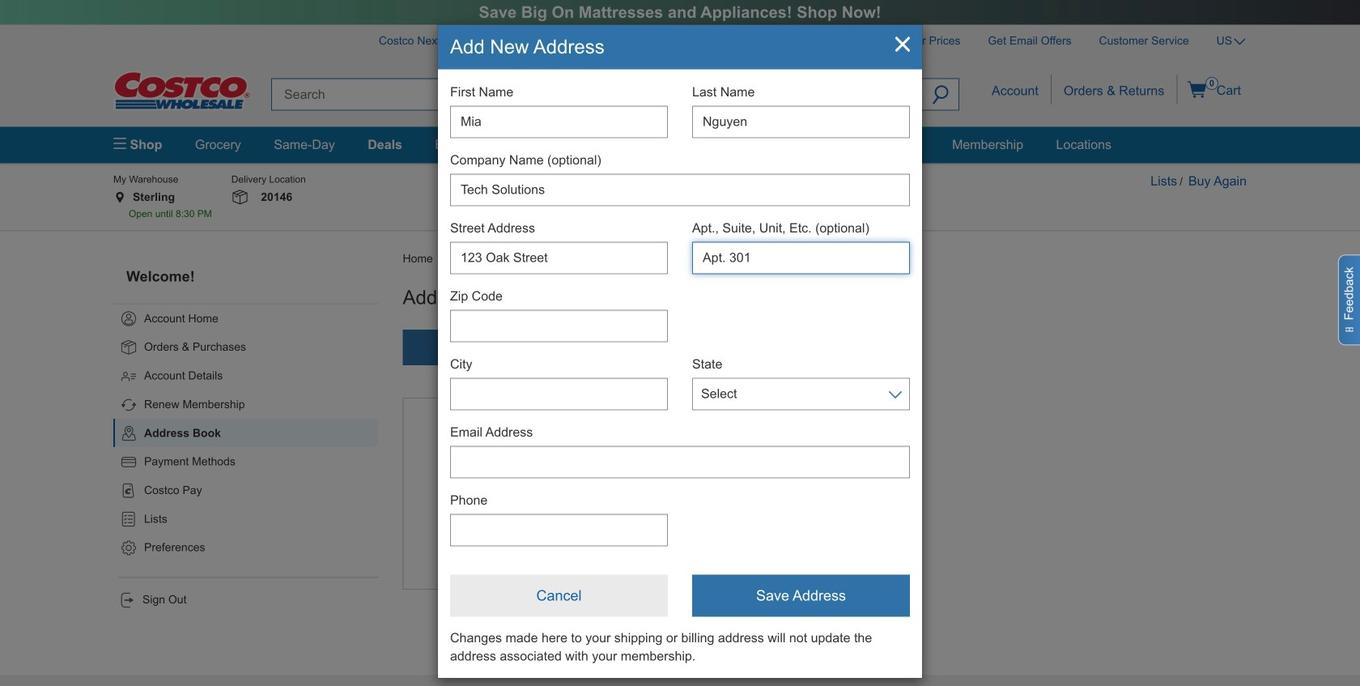 Task type: describe. For each thing, give the bounding box(es) containing it.
search image
[[933, 86, 949, 107]]

signout image
[[118, 591, 136, 609]]



Task type: vqa. For each thing, say whether or not it's contained in the screenshot.
2-Day Delivery image
no



Task type: locate. For each thing, give the bounding box(es) containing it.
None text field
[[693, 242, 910, 274], [450, 446, 910, 478], [693, 242, 910, 274], [450, 446, 910, 478]]

None text field
[[450, 106, 668, 138], [693, 106, 910, 138], [450, 174, 910, 206], [450, 242, 668, 274], [450, 310, 668, 342], [450, 378, 668, 410], [450, 106, 668, 138], [693, 106, 910, 138], [450, 174, 910, 206], [450, 242, 668, 274], [450, 310, 668, 342], [450, 378, 668, 410]]

Search text field
[[271, 78, 923, 111], [271, 78, 923, 111]]

patient address navigation tab list
[[403, 329, 813, 365]]

close image
[[896, 37, 910, 53]]

main element
[[113, 127, 1247, 163]]

costco us homepage image
[[113, 71, 251, 111]]

None telephone field
[[450, 514, 668, 546]]



